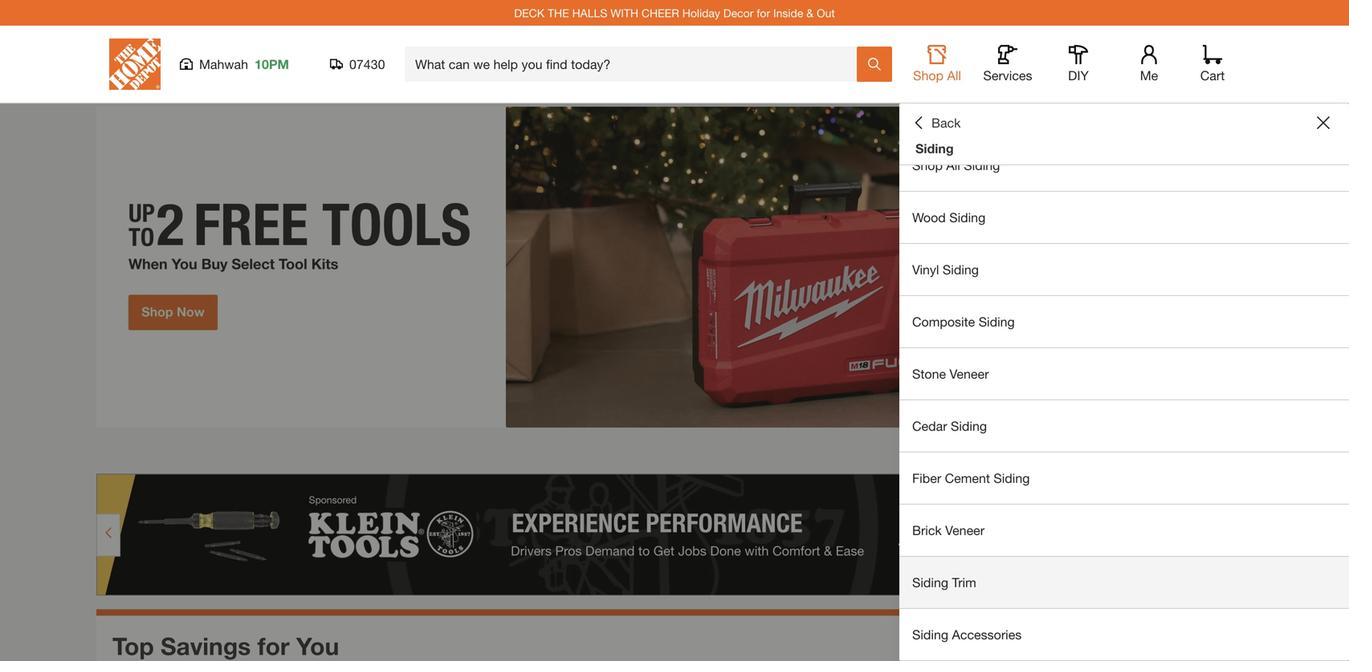 Task type: locate. For each thing, give the bounding box(es) containing it.
fiber
[[912, 471, 941, 486]]

veneer inside "stone veneer" link
[[950, 367, 989, 382]]

mahwah 10pm
[[199, 57, 289, 72]]

feedback link image
[[1327, 271, 1349, 358]]

10pm
[[255, 57, 289, 72]]

0 vertical spatial for
[[757, 6, 770, 19]]

cheer
[[642, 6, 679, 19]]

shop all siding link
[[899, 140, 1349, 191]]

0 vertical spatial shop
[[913, 68, 944, 83]]

07430 button
[[330, 56, 385, 72]]

menu
[[899, 140, 1349, 662]]

shop
[[913, 68, 944, 83], [912, 158, 943, 173]]

siding down siding trim
[[912, 628, 948, 643]]

all down back
[[946, 158, 960, 173]]

for left you
[[257, 632, 290, 661]]

shop up back button
[[913, 68, 944, 83]]

1 horizontal spatial for
[[757, 6, 770, 19]]

shop down back button
[[912, 158, 943, 173]]

for left "inside"
[[757, 6, 770, 19]]

wood siding
[[912, 210, 986, 225]]

0 vertical spatial veneer
[[950, 367, 989, 382]]

decor
[[723, 6, 754, 19]]

veneer inside brick veneer link
[[945, 523, 985, 538]]

the home depot logo image
[[109, 39, 161, 90]]

siding accessories link
[[899, 610, 1349, 661]]

veneer
[[950, 367, 989, 382], [945, 523, 985, 538]]

siding down back button
[[915, 141, 954, 156]]

trim
[[952, 575, 976, 591]]

menu containing shop all siding
[[899, 140, 1349, 662]]

siding right the wood in the top right of the page
[[949, 210, 986, 225]]

me
[[1140, 68, 1158, 83]]

1 vertical spatial shop
[[912, 158, 943, 173]]

back button
[[912, 115, 961, 131]]

composite
[[912, 314, 975, 330]]

top
[[112, 632, 154, 661]]

shop all
[[913, 68, 961, 83]]

1 vertical spatial all
[[946, 158, 960, 173]]

halls
[[572, 6, 607, 19]]

top savings for you
[[112, 632, 339, 661]]

cart
[[1200, 68, 1225, 83]]

1 vertical spatial for
[[257, 632, 290, 661]]

1
[[1190, 445, 1198, 462]]

1 vertical spatial veneer
[[945, 523, 985, 538]]

all for shop all
[[947, 68, 961, 83]]

veneer right brick
[[945, 523, 985, 538]]

savings
[[161, 632, 251, 661]]

all inside button
[[947, 68, 961, 83]]

vinyl
[[912, 262, 939, 277]]

vinyl siding
[[912, 262, 979, 277]]

for
[[757, 6, 770, 19], [257, 632, 290, 661]]

shop inside button
[[913, 68, 944, 83]]

/
[[1198, 445, 1203, 462]]

all up back
[[947, 68, 961, 83]]

holiday
[[682, 6, 720, 19]]

siding
[[915, 141, 954, 156], [964, 158, 1000, 173], [949, 210, 986, 225], [943, 262, 979, 277], [979, 314, 1015, 330], [951, 419, 987, 434], [994, 471, 1030, 486], [912, 575, 948, 591], [912, 628, 948, 643]]

all
[[947, 68, 961, 83], [946, 158, 960, 173]]

veneer right the "stone"
[[950, 367, 989, 382]]

wood siding link
[[899, 192, 1349, 243]]

0 vertical spatial all
[[947, 68, 961, 83]]

shop for shop all siding
[[912, 158, 943, 173]]



Task type: vqa. For each thing, say whether or not it's contained in the screenshot.
Help
no



Task type: describe. For each thing, give the bounding box(es) containing it.
veneer for brick veneer
[[945, 523, 985, 538]]

drawer close image
[[1317, 116, 1330, 129]]

What can we help you find today? search field
[[415, 47, 856, 81]]

next slide image
[[1225, 447, 1238, 460]]

services button
[[982, 45, 1034, 84]]

stone veneer link
[[899, 349, 1349, 400]]

fiber cement siding link
[[899, 453, 1349, 504]]

siding right cement
[[994, 471, 1030, 486]]

stone
[[912, 367, 946, 382]]

siding left trim
[[912, 575, 948, 591]]

shop for shop all
[[913, 68, 944, 83]]

brick
[[912, 523, 942, 538]]

with
[[611, 6, 638, 19]]

this is the first slide image
[[1163, 447, 1176, 460]]

0 horizontal spatial for
[[257, 632, 290, 661]]

deck
[[514, 6, 545, 19]]

shop all button
[[911, 45, 963, 84]]

07430
[[349, 57, 385, 72]]

composite siding link
[[899, 296, 1349, 348]]

diy
[[1068, 68, 1089, 83]]

you
[[296, 632, 339, 661]]

diy button
[[1053, 45, 1104, 84]]

cedar siding
[[912, 419, 987, 434]]

back
[[932, 115, 961, 130]]

cedar
[[912, 419, 947, 434]]

mahwah
[[199, 57, 248, 72]]

out
[[817, 6, 835, 19]]

1 / 5
[[1190, 445, 1211, 462]]

wood
[[912, 210, 946, 225]]

inside
[[773, 6, 803, 19]]

siding accessories
[[912, 628, 1022, 643]]

siding right cedar
[[951, 419, 987, 434]]

me button
[[1123, 45, 1175, 84]]

all for shop all siding
[[946, 158, 960, 173]]

image for 30nov2023-hp-bau-mw44-45 image
[[96, 107, 1253, 428]]

veneer for stone veneer
[[950, 367, 989, 382]]

5
[[1203, 445, 1211, 462]]

deck the halls with cheer holiday decor for inside & out link
[[514, 6, 835, 19]]

cement
[[945, 471, 990, 486]]

&
[[806, 6, 814, 19]]

the
[[548, 6, 569, 19]]

fiber cement siding
[[912, 471, 1030, 486]]

brick veneer link
[[899, 505, 1349, 557]]

siding right vinyl
[[943, 262, 979, 277]]

cart link
[[1195, 45, 1230, 84]]

siding trim
[[912, 575, 976, 591]]

siding right composite
[[979, 314, 1015, 330]]

stone veneer
[[912, 367, 989, 382]]

accessories
[[952, 628, 1022, 643]]

siding up wood siding
[[964, 158, 1000, 173]]

siding trim link
[[899, 557, 1349, 609]]

shop all siding
[[912, 158, 1000, 173]]

vinyl siding link
[[899, 244, 1349, 296]]

brick veneer
[[912, 523, 985, 538]]

deck the halls with cheer holiday decor for inside & out
[[514, 6, 835, 19]]

composite siding
[[912, 314, 1015, 330]]

services
[[983, 68, 1032, 83]]

cedar siding link
[[899, 401, 1349, 452]]



